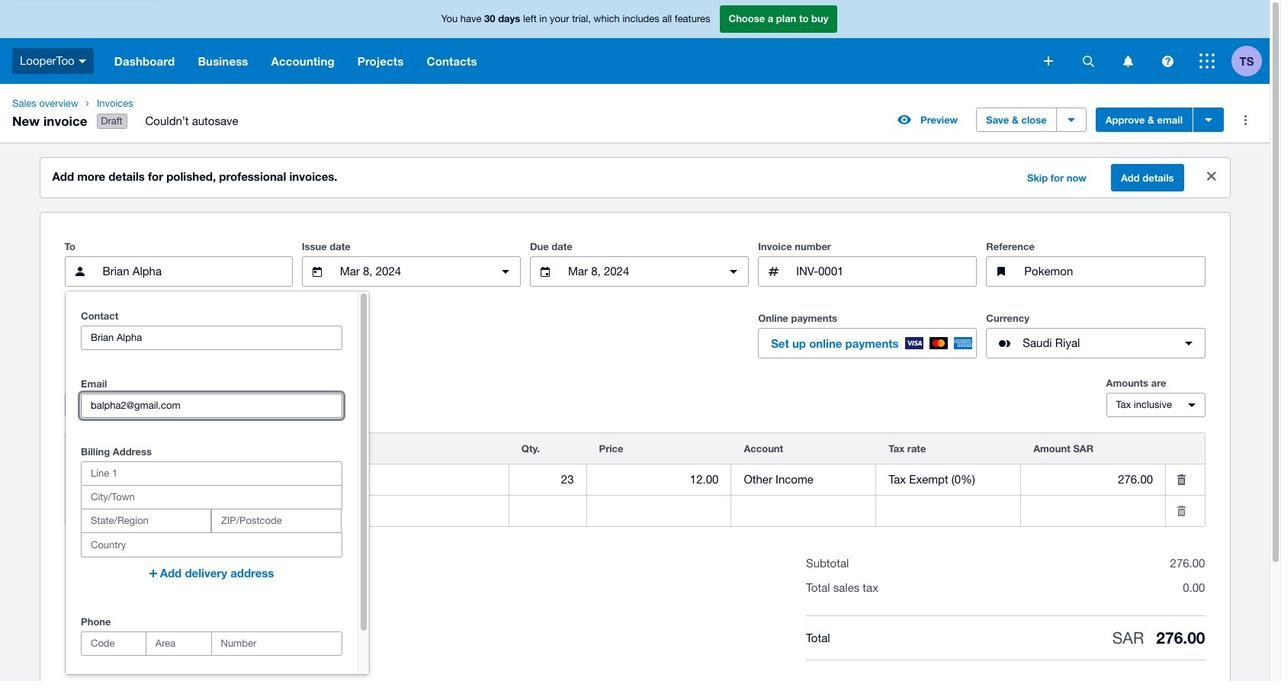 Task type: locate. For each thing, give the bounding box(es) containing it.
qty.
[[521, 442, 540, 455]]

Issue date text field
[[338, 257, 484, 286]]

banner
[[0, 0, 1270, 84]]

saudi riyal button
[[986, 328, 1205, 359]]

1 vertical spatial payments
[[845, 336, 899, 350]]

& inside approve & email button
[[1148, 114, 1155, 126]]

0 horizontal spatial date
[[330, 240, 351, 253]]

show/hide fields
[[74, 399, 153, 411]]

remove image
[[1166, 465, 1197, 495]]

invoices.
[[289, 169, 337, 183]]

&
[[1012, 114, 1019, 126], [1148, 114, 1155, 126]]

tax for tax inclusive
[[1116, 399, 1131, 410]]

add
[[52, 169, 74, 183], [1121, 172, 1140, 184], [160, 566, 182, 580]]

1 & from the left
[[1012, 114, 1019, 126]]

1 horizontal spatial for
[[1051, 172, 1064, 184]]

details right more
[[109, 169, 145, 183]]

svg image
[[1200, 53, 1215, 69], [1162, 55, 1173, 67]]

amount
[[1033, 442, 1071, 455]]

tax
[[1116, 399, 1131, 410], [889, 442, 905, 455]]

fields
[[127, 399, 153, 411]]

more invoice options image
[[1230, 105, 1261, 135]]

saudi riyal
[[1023, 336, 1080, 349]]

more date options image
[[490, 256, 521, 287], [718, 256, 749, 287]]

1 horizontal spatial sar
[[1112, 628, 1144, 647]]

for left "polished," on the left top
[[148, 169, 163, 183]]

Code field
[[82, 632, 145, 655]]

sar
[[1073, 442, 1094, 455], [1112, 628, 1144, 647]]

loopertoo button
[[0, 38, 103, 84]]

0.00
[[1183, 581, 1205, 594]]

total down total sales tax
[[806, 631, 830, 644]]

1 horizontal spatial details
[[1143, 172, 1174, 184]]

add more details for polished, professional invoices.
[[52, 169, 337, 183]]

1 horizontal spatial date
[[552, 240, 573, 253]]

payments right online
[[845, 336, 899, 350]]

276.00 for sar
[[1156, 628, 1205, 648]]

None text field
[[249, 497, 508, 526]]

number
[[795, 240, 831, 253]]

1 horizontal spatial tax
[[1116, 399, 1131, 410]]

1 horizontal spatial payments
[[845, 336, 899, 350]]

group inside add delivery address 'group'
[[81, 632, 342, 656]]

2 more date options image from the left
[[718, 256, 749, 287]]

group
[[81, 632, 342, 656]]

1 vertical spatial 276.00
[[1156, 628, 1205, 648]]

new
[[12, 113, 40, 129]]

svg image up email
[[1162, 55, 1173, 67]]

you have 30 days left in your trial, which includes all features
[[441, 12, 710, 25]]

invoices
[[97, 98, 133, 109]]

accounting button
[[260, 38, 346, 84]]

0 vertical spatial sar
[[1073, 442, 1094, 455]]

sales overview
[[12, 98, 78, 109]]

1 vertical spatial total
[[806, 631, 830, 644]]

skip for now button
[[1018, 166, 1096, 190]]

date right issue
[[330, 240, 351, 253]]

0 horizontal spatial svg image
[[1162, 55, 1173, 67]]

1 vertical spatial tax
[[889, 442, 905, 455]]

0 vertical spatial 276.00
[[1170, 557, 1205, 570]]

ts
[[1240, 54, 1254, 67]]

0 vertical spatial total
[[806, 581, 830, 594]]

approve & email
[[1106, 114, 1183, 126]]

0 horizontal spatial sar
[[1073, 442, 1094, 455]]

total down subtotal
[[806, 581, 830, 594]]

invoices link
[[91, 96, 251, 111]]

add right now
[[1121, 172, 1140, 184]]

276.00 up 0.00
[[1170, 557, 1205, 570]]

draft
[[101, 115, 123, 127]]

projects
[[357, 54, 404, 68]]

details left close button
[[1143, 172, 1174, 184]]

close
[[1021, 114, 1047, 126]]

2 date from the left
[[552, 240, 573, 253]]

date right due
[[552, 240, 573, 253]]

1 date from the left
[[330, 240, 351, 253]]

payments
[[791, 312, 837, 324], [845, 336, 899, 350]]

remove image
[[1166, 496, 1197, 526]]

City/Town field
[[82, 486, 342, 509]]

2 & from the left
[[1148, 114, 1155, 126]]

30
[[484, 12, 495, 25]]

tax left rate
[[889, 442, 905, 455]]

date
[[330, 240, 351, 253], [552, 240, 573, 253]]

banner containing ts
[[0, 0, 1270, 84]]

0 vertical spatial tax
[[1116, 399, 1131, 410]]

choose a plan to buy
[[729, 12, 829, 25]]

choose
[[729, 12, 765, 25]]

svg image left ts
[[1200, 53, 1215, 69]]

add inside 'group'
[[160, 566, 182, 580]]

includes
[[623, 13, 660, 25]]

0 vertical spatial payments
[[791, 312, 837, 324]]

your
[[550, 13, 569, 25]]

Number field
[[212, 632, 342, 655]]

online
[[758, 312, 788, 324]]

tax inside invoice line item list element
[[889, 442, 905, 455]]

tax inclusive button
[[1106, 393, 1205, 417]]

1 horizontal spatial more date options image
[[718, 256, 749, 287]]

svg image
[[1083, 55, 1094, 67], [1123, 55, 1133, 67], [1044, 56, 1053, 66], [78, 59, 86, 63]]

payments up online
[[791, 312, 837, 324]]

more date options image for due date
[[718, 256, 749, 287]]

& inside save & close button
[[1012, 114, 1019, 126]]

add for add more details for polished, professional invoices.
[[52, 169, 74, 183]]

0 horizontal spatial payments
[[791, 312, 837, 324]]

0 horizontal spatial &
[[1012, 114, 1019, 126]]

up
[[792, 336, 806, 350]]

couldn't
[[145, 114, 189, 127]]

add for add details
[[1121, 172, 1140, 184]]

for left now
[[1051, 172, 1064, 184]]

tax down amounts
[[1116, 399, 1131, 410]]

details
[[109, 169, 145, 183], [1143, 172, 1174, 184]]

close image
[[1207, 172, 1216, 181]]

total
[[806, 581, 830, 594], [806, 631, 830, 644]]

Email text field
[[82, 394, 342, 417]]

1 total from the top
[[806, 581, 830, 594]]

tax inclusive
[[1116, 399, 1172, 410]]

contact
[[81, 310, 118, 322]]

Contact text field
[[82, 326, 342, 349]]

you
[[441, 13, 458, 25]]

item
[[117, 442, 138, 455]]

phone
[[81, 616, 111, 628]]

0 horizontal spatial more date options image
[[490, 256, 521, 287]]

billing address
[[81, 445, 152, 458]]

2 horizontal spatial add
[[1121, 172, 1140, 184]]

preview
[[921, 114, 958, 126]]

None field
[[509, 465, 586, 494], [587, 465, 731, 494], [732, 465, 876, 494], [876, 465, 1021, 494], [1021, 465, 1165, 494], [509, 497, 586, 526], [587, 497, 731, 526], [1021, 497, 1165, 526], [509, 465, 586, 494], [587, 465, 731, 494], [732, 465, 876, 494], [876, 465, 1021, 494], [1021, 465, 1165, 494], [509, 497, 586, 526], [587, 497, 731, 526], [1021, 497, 1165, 526]]

& right save
[[1012, 114, 1019, 126]]

& left email
[[1148, 114, 1155, 126]]

1 horizontal spatial add
[[160, 566, 182, 580]]

projects button
[[346, 38, 415, 84]]

1 more date options image from the left
[[490, 256, 521, 287]]

business
[[198, 54, 248, 68]]

Invoice number text field
[[795, 257, 976, 286]]

0 horizontal spatial tax
[[889, 442, 905, 455]]

add details button
[[1111, 164, 1184, 192]]

due
[[530, 240, 549, 253]]

riyal
[[1055, 336, 1080, 349]]

to
[[64, 240, 75, 253]]

invoice number
[[758, 240, 831, 253]]

1 horizontal spatial &
[[1148, 114, 1155, 126]]

tax inside popup button
[[1116, 399, 1131, 410]]

276.00 down 0.00
[[1156, 628, 1205, 648]]

add left more
[[52, 169, 74, 183]]

svg image inside the loopertoo popup button
[[78, 59, 86, 63]]

dashboard
[[114, 54, 175, 68]]

1 vertical spatial sar
[[1112, 628, 1144, 647]]

add left 'delivery'
[[160, 566, 182, 580]]

overview
[[39, 98, 78, 109]]

2 total from the top
[[806, 631, 830, 644]]

0 horizontal spatial add
[[52, 169, 74, 183]]



Task type: describe. For each thing, give the bounding box(es) containing it.
couldn't autosave
[[145, 114, 238, 127]]

buy
[[811, 12, 829, 25]]

add delivery address button
[[81, 558, 342, 588]]

1 horizontal spatial svg image
[[1200, 53, 1215, 69]]

sales
[[12, 98, 36, 109]]

address
[[113, 445, 152, 458]]

Spooky text field
[[249, 465, 508, 494]]

inclusive
[[1134, 399, 1172, 410]]

to
[[799, 12, 809, 25]]

preview button
[[889, 108, 967, 132]]

none text field inside invoice line item list element
[[249, 497, 508, 526]]

have
[[460, 13, 482, 25]]

tax for tax rate
[[889, 442, 905, 455]]

account
[[744, 442, 783, 455]]

save & close button
[[976, 108, 1057, 132]]

Due date text field
[[567, 257, 712, 286]]

skip
[[1027, 172, 1048, 184]]

total sales tax
[[806, 581, 878, 594]]

skip for now
[[1027, 172, 1087, 184]]

more line item options element
[[1166, 433, 1205, 464]]

set up online payments
[[771, 336, 899, 350]]

Country field
[[82, 534, 342, 556]]

276.00 for subtotal
[[1170, 557, 1205, 570]]

issue
[[302, 240, 327, 253]]

dashboard link
[[103, 38, 186, 84]]

more
[[77, 169, 105, 183]]

total for total
[[806, 631, 830, 644]]

invoice line item list element
[[64, 433, 1205, 527]]

business button
[[186, 38, 260, 84]]

price
[[599, 442, 623, 455]]

amounts are
[[1106, 377, 1166, 389]]

ts button
[[1232, 38, 1270, 84]]

online payments
[[758, 312, 837, 324]]

amounts
[[1106, 377, 1149, 389]]

reference
[[986, 240, 1035, 253]]

online
[[809, 336, 842, 350]]

invoice number element
[[758, 256, 977, 287]]

autosave
[[192, 114, 238, 127]]

add delivery address
[[160, 566, 274, 580]]

save
[[986, 114, 1009, 126]]

add delivery address group
[[66, 291, 369, 681]]

approve & email button
[[1096, 108, 1193, 132]]

features
[[675, 13, 710, 25]]

date for due date
[[552, 240, 573, 253]]

contacts button
[[415, 38, 489, 84]]

show/hide fields button
[[64, 393, 163, 417]]

saudi
[[1023, 336, 1052, 349]]

details inside button
[[1143, 172, 1174, 184]]

set up online payments button
[[758, 328, 977, 359]]

loopertoo
[[20, 54, 74, 67]]

invoice
[[43, 113, 87, 129]]

save & close
[[986, 114, 1047, 126]]

sales overview link
[[6, 96, 85, 111]]

add for add delivery address
[[160, 566, 182, 580]]

new invoice
[[12, 113, 87, 129]]

Billing Address field
[[82, 462, 342, 485]]

more date options image for issue date
[[490, 256, 521, 287]]

set
[[771, 336, 789, 350]]

trial,
[[572, 13, 591, 25]]

issue date
[[302, 240, 351, 253]]

show/hide
[[74, 399, 125, 411]]

plan
[[776, 12, 796, 25]]

billing
[[81, 445, 110, 458]]

total for total sales tax
[[806, 581, 830, 594]]

tax rate
[[889, 442, 926, 455]]

which
[[594, 13, 620, 25]]

subtotal
[[806, 557, 849, 570]]

ZIP/Postcode field
[[212, 510, 341, 532]]

delivery
[[185, 566, 227, 580]]

Area field
[[146, 632, 211, 655]]

contacts
[[427, 54, 477, 68]]

sales
[[833, 581, 860, 594]]

tax
[[863, 581, 878, 594]]

due date
[[530, 240, 573, 253]]

email
[[1157, 114, 1183, 126]]

accounting
[[271, 54, 335, 68]]

now
[[1067, 172, 1087, 184]]

& for close
[[1012, 114, 1019, 126]]

0 horizontal spatial for
[[148, 169, 163, 183]]

email
[[81, 378, 107, 390]]

professional
[[219, 169, 286, 183]]

close button
[[1196, 161, 1227, 192]]

invoice
[[758, 240, 792, 253]]

0 horizontal spatial details
[[109, 169, 145, 183]]

a
[[768, 12, 773, 25]]

sar inside invoice line item list element
[[1073, 442, 1094, 455]]

for inside button
[[1051, 172, 1064, 184]]

Reference text field
[[1023, 257, 1205, 286]]

are
[[1151, 377, 1166, 389]]

payments inside set up online payments popup button
[[845, 336, 899, 350]]

days
[[498, 12, 520, 25]]

State/Region field
[[82, 510, 210, 532]]

amount sar
[[1033, 442, 1094, 455]]

date for issue date
[[330, 240, 351, 253]]

& for email
[[1148, 114, 1155, 126]]

add details
[[1121, 172, 1174, 184]]

in
[[539, 13, 547, 25]]

rate
[[907, 442, 926, 455]]

currency
[[986, 312, 1029, 324]]

address
[[230, 566, 274, 580]]



Task type: vqa. For each thing, say whether or not it's contained in the screenshot.
leftmost ADD
yes



